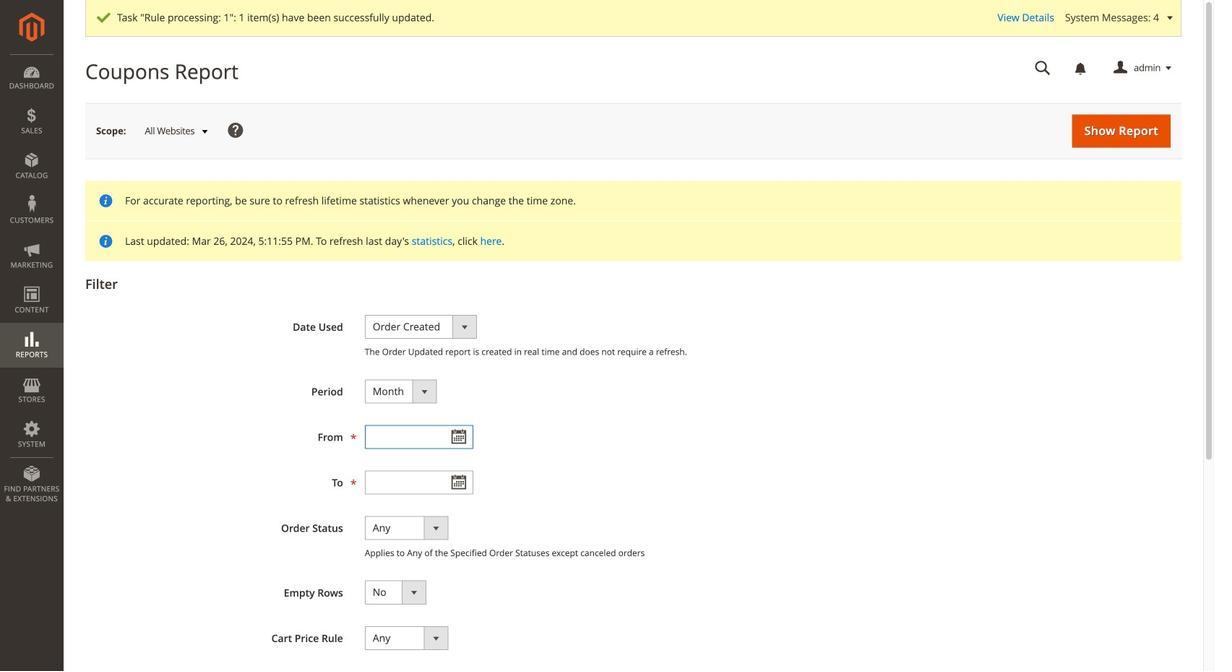 Task type: describe. For each thing, give the bounding box(es) containing it.
magento admin panel image
[[19, 12, 44, 42]]



Task type: locate. For each thing, give the bounding box(es) containing it.
menu bar
[[0, 54, 64, 511]]

None text field
[[1025, 56, 1061, 81], [365, 471, 473, 495], [1025, 56, 1061, 81], [365, 471, 473, 495]]

None text field
[[365, 425, 473, 449]]



